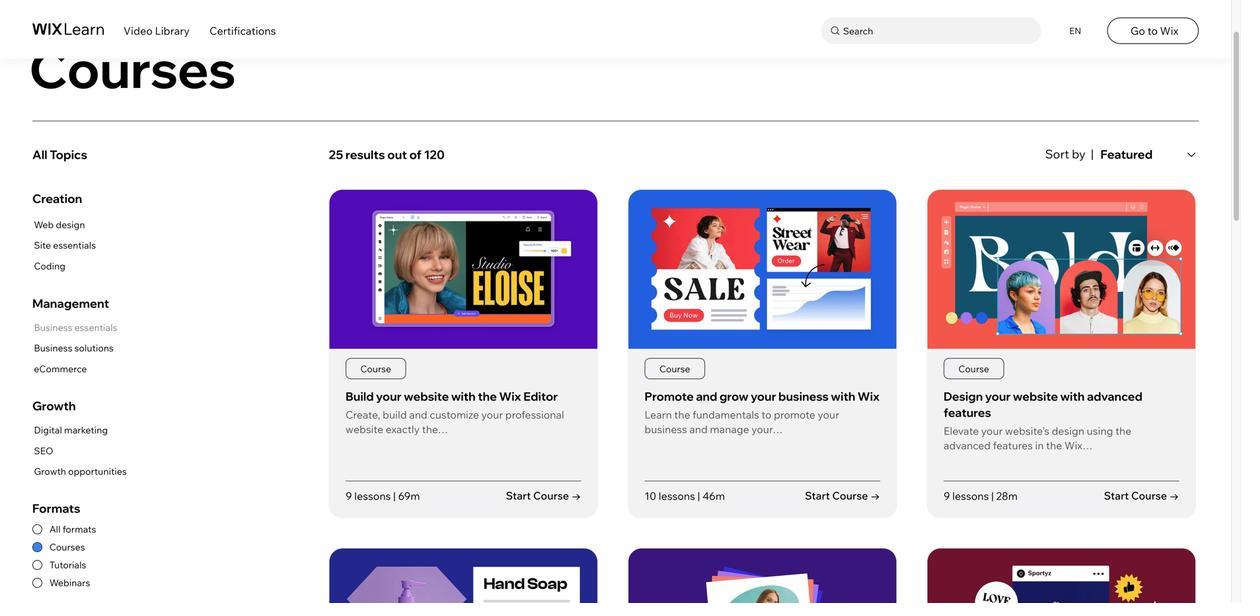 Task type: vqa. For each thing, say whether or not it's contained in the screenshot.
Pricing
no



Task type: describe. For each thing, give the bounding box(es) containing it.
46m
[[703, 489, 725, 502]]

9 for build your website with the wix editor
[[346, 489, 352, 502]]

build
[[383, 408, 407, 421]]

design
[[944, 389, 983, 404]]

→ for promote and grow your business with wix
[[871, 489, 881, 502]]

to inside promote and grow your business with wix learn the fundamentals to promote your business and manage your…
[[762, 408, 772, 421]]

web design list item
[[32, 217, 96, 233]]

→ for build your website with the wix editor
[[572, 489, 582, 502]]

build
[[346, 389, 374, 404]]

list for creation
[[32, 217, 96, 274]]

start course → for design your website with advanced features
[[1105, 489, 1180, 502]]

all formats
[[49, 523, 96, 535]]

wix inside menu bar
[[1161, 24, 1179, 37]]

web design
[[34, 219, 85, 230]]

0 vertical spatial business
[[779, 389, 829, 404]]

filters navigation
[[32, 140, 310, 589]]

business solutions button
[[32, 340, 117, 357]]

1 vertical spatial features
[[994, 439, 1033, 452]]

video
[[124, 24, 153, 37]]

start course → for promote and grow your business with wix
[[805, 489, 881, 502]]

2 vertical spatial and
[[690, 423, 708, 436]]

website for advanced
[[1014, 389, 1059, 404]]

list inside filtered results region
[[329, 189, 1200, 603]]

digital marketing
[[34, 424, 108, 436]]

wix inside promote and grow your business with wix learn the fundamentals to promote your business and manage your…
[[858, 389, 880, 404]]

topics
[[50, 147, 87, 162]]

go to wix link
[[1108, 18, 1200, 44]]

120
[[424, 147, 445, 162]]

learn
[[645, 408, 672, 421]]

to inside menu bar
[[1148, 24, 1158, 37]]

web design button
[[32, 217, 96, 233]]

growth opportunities list item
[[32, 463, 127, 480]]

site essentials button
[[32, 237, 96, 254]]

courses inside formats group
[[49, 541, 85, 553]]

promote and grow your business with wix list item
[[628, 189, 898, 518]]

all topics button
[[32, 140, 310, 170]]

wix…
[[1065, 439, 1093, 452]]

essentials
[[53, 239, 96, 251]]

list for growth
[[32, 422, 127, 480]]

0 vertical spatial advanced
[[1088, 389, 1143, 404]]

promote
[[645, 389, 694, 404]]

website for the
[[404, 389, 449, 404]]

library
[[72, 9, 122, 24]]

1 vertical spatial business
[[645, 423, 688, 436]]

with for wix
[[451, 389, 476, 404]]

→ for design your website with advanced features
[[1170, 489, 1180, 502]]

ecommerce list item
[[32, 361, 117, 377]]

Search text field
[[840, 22, 1039, 39]]

69m
[[398, 489, 420, 502]]

site essentials list item
[[32, 237, 96, 254]]

digital
[[34, 424, 62, 436]]

en
[[1070, 25, 1082, 36]]

growth for growth
[[32, 398, 76, 413]]

design your website with advanced features elevate your website's design using the advanced features in the wix…
[[944, 389, 1143, 452]]

marketing
[[64, 424, 108, 436]]

editor
[[524, 389, 558, 404]]

growth opportunities button
[[32, 463, 127, 480]]

all for all topics
[[32, 147, 47, 162]]

start course → for build your website with the wix editor
[[506, 489, 582, 502]]

results
[[346, 147, 385, 162]]

certifications link
[[210, 24, 276, 37]]

seo button
[[32, 443, 127, 459]]

your right customize
[[482, 408, 503, 421]]

9 lessons | 69m
[[346, 489, 420, 502]]

fundamentals
[[693, 408, 760, 421]]

web
[[34, 219, 54, 230]]

en button
[[1062, 18, 1088, 44]]

ecommerce
[[34, 363, 87, 374]]

| for build your website with the wix editor
[[393, 489, 396, 502]]

coding button
[[32, 258, 96, 274]]

formats
[[32, 501, 80, 516]]

0 vertical spatial features
[[944, 405, 992, 420]]

start course → button for design your website with advanced features
[[1105, 488, 1180, 503]]

all topics
[[32, 147, 87, 162]]

solutions
[[74, 342, 114, 354]]

tutorials
[[49, 559, 86, 571]]

digital marketing list item
[[32, 422, 127, 439]]

growth opportunities
[[34, 465, 127, 477]]

create,
[[346, 408, 381, 421]]

video
[[32, 9, 70, 24]]

sort
[[1046, 146, 1070, 161]]

business
[[34, 342, 72, 354]]

two product pages from an online streetwear store with buy now and order buttons with a graph that shows increasing sales. image
[[629, 190, 897, 349]]

start for business
[[805, 489, 830, 502]]

design inside design your website with advanced features elevate your website's design using the advanced features in the wix…
[[1052, 424, 1085, 438]]

go to wix
[[1131, 24, 1179, 37]]



Task type: locate. For each thing, give the bounding box(es) containing it.
1 horizontal spatial design
[[1052, 424, 1085, 438]]

growth up digital
[[32, 398, 76, 413]]

2 horizontal spatial start course →
[[1105, 489, 1180, 502]]

growth inside button
[[34, 465, 66, 477]]

lessons for design your website with advanced features
[[953, 489, 989, 502]]

coding list item
[[32, 258, 96, 274]]

1 horizontal spatial features
[[994, 439, 1033, 452]]

design your website with advanced features list item
[[927, 189, 1197, 518]]

3 start course → from the left
[[1105, 489, 1180, 502]]

0 horizontal spatial start
[[506, 489, 531, 502]]

your…
[[752, 423, 783, 436]]

→
[[572, 489, 582, 502], [871, 489, 881, 502], [1170, 489, 1180, 502]]

lessons left 69m in the left bottom of the page
[[355, 489, 391, 502]]

2 lessons from the left
[[659, 489, 696, 502]]

management
[[32, 296, 109, 311]]

0 horizontal spatial wix
[[499, 389, 521, 404]]

start course → button for promote and grow your business with wix
[[805, 488, 881, 503]]

9 inside design your website with advanced features list item
[[944, 489, 951, 502]]

1 vertical spatial courses
[[49, 541, 85, 553]]

1 vertical spatial growth
[[34, 465, 66, 477]]

| for promote and grow your business with wix
[[698, 489, 701, 502]]

website up website's
[[1014, 389, 1059, 404]]

list containing business solutions
[[32, 319, 117, 377]]

the inside "build your website with the wix editor create, build and customize your professional website exactly the…"
[[478, 389, 497, 404]]

a white title card with a profile picture against purple background; the card's title reads: "add title". image
[[629, 549, 897, 603]]

exactly
[[386, 423, 420, 436]]

1 vertical spatial and
[[409, 408, 428, 421]]

| left 69m in the left bottom of the page
[[393, 489, 396, 502]]

business up promote
[[779, 389, 829, 404]]

1 horizontal spatial with
[[831, 389, 856, 404]]

0 horizontal spatial start course → button
[[506, 488, 582, 503]]

manage
[[710, 423, 750, 436]]

with for features
[[1061, 389, 1085, 404]]

2 with from the left
[[831, 389, 856, 404]]

1 horizontal spatial website
[[404, 389, 449, 404]]

video library link
[[124, 24, 190, 37]]

start course → inside build your website with the wix editor "list item"
[[506, 489, 582, 502]]

wix inside "build your website with the wix editor create, build and customize your professional website exactly the…"
[[499, 389, 521, 404]]

growth down seo
[[34, 465, 66, 477]]

site
[[34, 239, 51, 251]]

growth
[[32, 398, 76, 413], [34, 465, 66, 477]]

0 vertical spatial growth
[[32, 398, 76, 413]]

website up customize
[[404, 389, 449, 404]]

0 vertical spatial courses
[[29, 36, 236, 101]]

to up your…
[[762, 408, 772, 421]]

1 horizontal spatial start course →
[[805, 489, 881, 502]]

all for all formats
[[49, 523, 61, 535]]

9 for design your website with advanced features
[[944, 489, 951, 502]]

1 → from the left
[[572, 489, 582, 502]]

professional
[[506, 408, 565, 421]]

0 horizontal spatial lessons
[[355, 489, 391, 502]]

1 vertical spatial design
[[1052, 424, 1085, 438]]

→ inside design your website with advanced features list item
[[1170, 489, 1180, 502]]

0 horizontal spatial to
[[762, 408, 772, 421]]

1 horizontal spatial 9
[[944, 489, 951, 502]]

your
[[376, 389, 402, 404], [751, 389, 777, 404], [986, 389, 1011, 404], [482, 408, 503, 421], [818, 408, 840, 421], [982, 424, 1003, 438]]

webinars
[[49, 577, 90, 589]]

design up the wix…
[[1052, 424, 1085, 438]]

list
[[329, 189, 1200, 603], [32, 217, 96, 274], [32, 319, 117, 377], [32, 422, 127, 480]]

start course → button inside build your website with the wix editor "list item"
[[506, 488, 582, 503]]

business solutions
[[34, 342, 114, 354]]

the up customize
[[478, 389, 497, 404]]

and down fundamentals
[[690, 423, 708, 436]]

9 lessons | 28m
[[944, 489, 1018, 502]]

1 horizontal spatial start course → button
[[805, 488, 881, 503]]

courses down library
[[29, 36, 236, 101]]

28m
[[997, 489, 1018, 502]]

lessons for build your website with the wix editor
[[355, 489, 391, 502]]

with inside design your website with advanced features elevate your website's design using the advanced features in the wix…
[[1061, 389, 1085, 404]]

advanced up using
[[1088, 389, 1143, 404]]

2 horizontal spatial start course → button
[[1105, 488, 1180, 503]]

start inside promote and grow your business with wix list item
[[805, 489, 830, 502]]

2 start course → from the left
[[805, 489, 881, 502]]

advanced down the elevate
[[944, 439, 991, 452]]

start course → inside promote and grow your business with wix list item
[[805, 489, 881, 502]]

features down website's
[[994, 439, 1033, 452]]

list containing digital marketing
[[32, 422, 127, 480]]

lessons inside promote and grow your business with wix list item
[[659, 489, 696, 502]]

1 start course → button from the left
[[506, 488, 582, 503]]

1 horizontal spatial start
[[805, 489, 830, 502]]

0 horizontal spatial 9
[[346, 489, 352, 502]]

start course → button inside promote and grow your business with wix list item
[[805, 488, 881, 503]]

0 horizontal spatial start course →
[[506, 489, 582, 502]]

0 vertical spatial all
[[32, 147, 47, 162]]

to
[[1148, 24, 1158, 37], [762, 408, 772, 421]]

0 horizontal spatial with
[[451, 389, 476, 404]]

elevate
[[944, 424, 979, 438]]

and up exactly
[[409, 408, 428, 421]]

website down create,
[[346, 423, 384, 436]]

all inside formats group
[[49, 523, 61, 535]]

0 horizontal spatial advanced
[[944, 439, 991, 452]]

website inside design your website with advanced features elevate your website's design using the advanced features in the wix…
[[1014, 389, 1059, 404]]

1 start course → from the left
[[506, 489, 582, 502]]

go
[[1131, 24, 1146, 37]]

2 horizontal spatial wix
[[1161, 24, 1179, 37]]

start for advanced
[[1105, 489, 1130, 502]]

all inside all topics button
[[32, 147, 47, 162]]

customize
[[430, 408, 479, 421]]

video library
[[124, 24, 190, 37]]

list containing build your website with the wix editor
[[329, 189, 1200, 603]]

features down design
[[944, 405, 992, 420]]

out
[[388, 147, 407, 162]]

build your website with the wix editor link
[[346, 389, 558, 404]]

your right design
[[986, 389, 1011, 404]]

1 vertical spatial advanced
[[944, 439, 991, 452]]

start course → inside design your website with advanced features list item
[[1105, 489, 1180, 502]]

formats group
[[32, 501, 310, 589]]

your right the elevate
[[982, 424, 1003, 438]]

1 with from the left
[[451, 389, 476, 404]]

video library
[[32, 9, 122, 24]]

your right the grow
[[751, 389, 777, 404]]

your right promote
[[818, 408, 840, 421]]

formats
[[63, 523, 96, 535]]

3 lessons from the left
[[953, 489, 989, 502]]

build your website with the wix editor list item
[[329, 189, 598, 518]]

2 horizontal spatial start
[[1105, 489, 1130, 502]]

0 horizontal spatial business
[[645, 423, 688, 436]]

all down formats
[[49, 523, 61, 535]]

| for design your website with advanced features
[[992, 489, 994, 502]]

site essentials
[[34, 239, 96, 251]]

creation
[[32, 191, 82, 206]]

menu bar
[[0, 0, 1232, 58]]

2 start from the left
[[805, 489, 830, 502]]

3 start from the left
[[1105, 489, 1130, 502]]

the right in
[[1047, 439, 1063, 452]]

0 horizontal spatial features
[[944, 405, 992, 420]]

9 inside build your website with the wix editor "list item"
[[346, 489, 352, 502]]

2 → from the left
[[871, 489, 881, 502]]

with
[[451, 389, 476, 404], [831, 389, 856, 404], [1061, 389, 1085, 404]]

growth for growth opportunities
[[34, 465, 66, 477]]

opportunities
[[68, 465, 127, 477]]

all
[[32, 147, 47, 162], [49, 523, 61, 535]]

9 left 28m
[[944, 489, 951, 502]]

list for management
[[32, 319, 117, 377]]

1 horizontal spatial to
[[1148, 24, 1158, 37]]

promote and grow your business with wix link
[[645, 389, 880, 404]]

2 horizontal spatial lessons
[[953, 489, 989, 502]]

course
[[361, 363, 391, 374], [660, 363, 691, 374], [959, 363, 990, 374], [534, 489, 569, 502], [833, 489, 869, 502], [1132, 489, 1168, 502]]

business down the 'learn'
[[645, 423, 688, 436]]

list item inside filters navigation
[[32, 319, 117, 336]]

1 horizontal spatial business
[[779, 389, 829, 404]]

0 horizontal spatial all
[[32, 147, 47, 162]]

|
[[1092, 146, 1094, 161], [393, 489, 396, 502], [698, 489, 701, 502], [992, 489, 994, 502]]

promote
[[774, 408, 816, 421]]

lessons
[[355, 489, 391, 502], [659, 489, 696, 502], [953, 489, 989, 502]]

build your website with the wix editor create, build and customize your professional website exactly the…
[[346, 389, 565, 436]]

seo
[[34, 445, 53, 456]]

| inside build your website with the wix editor "list item"
[[393, 489, 396, 502]]

start
[[506, 489, 531, 502], [805, 489, 830, 502], [1105, 489, 1130, 502]]

1 horizontal spatial →
[[871, 489, 881, 502]]

stylized product page for hand soap, eighteen dollars, with an add to cart button. image
[[330, 549, 598, 603]]

a stylized product page, with cans of fine wine for sale. this product makes over one million dollars, from sixty-eight thousand payments. image
[[928, 549, 1196, 603]]

2 horizontal spatial with
[[1061, 389, 1085, 404]]

three small headshots with colorful backgrounds obscure a fancy title: "bold" image
[[928, 190, 1196, 349]]

→ inside promote and grow your business with wix list item
[[871, 489, 881, 502]]

website's
[[1006, 424, 1050, 438]]

lessons left 28m
[[953, 489, 989, 502]]

1 vertical spatial to
[[762, 408, 772, 421]]

start course → button inside design your website with advanced features list item
[[1105, 488, 1180, 503]]

grow
[[720, 389, 749, 404]]

start course → button
[[506, 488, 582, 503], [805, 488, 881, 503], [1105, 488, 1180, 503]]

filtered results region
[[329, 140, 1210, 603]]

1 horizontal spatial lessons
[[659, 489, 696, 502]]

design up essentials
[[56, 219, 85, 230]]

lessons right 10
[[659, 489, 696, 502]]

ecommerce button
[[32, 361, 117, 377]]

9 left 69m in the left bottom of the page
[[346, 489, 352, 502]]

features
[[944, 405, 992, 420], [994, 439, 1033, 452]]

10
[[645, 489, 657, 502]]

1 start from the left
[[506, 489, 531, 502]]

sort by  |
[[1046, 146, 1094, 161]]

start for the
[[506, 489, 531, 502]]

9
[[346, 489, 352, 502], [944, 489, 951, 502]]

design inside button
[[56, 219, 85, 230]]

2 horizontal spatial website
[[1014, 389, 1059, 404]]

the down promote
[[675, 408, 691, 421]]

list item
[[32, 319, 117, 336], [329, 548, 598, 603], [628, 548, 898, 603], [927, 548, 1197, 603]]

1 lessons from the left
[[355, 489, 391, 502]]

of
[[410, 147, 422, 162]]

lessons for promote and grow your business with wix
[[659, 489, 696, 502]]

3 → from the left
[[1170, 489, 1180, 502]]

| inside design your website with advanced features list item
[[992, 489, 994, 502]]

25
[[329, 147, 343, 162]]

using
[[1087, 424, 1114, 438]]

lessons inside design your website with advanced features list item
[[953, 489, 989, 502]]

1 9 from the left
[[346, 489, 352, 502]]

start inside design your website with advanced features list item
[[1105, 489, 1130, 502]]

| left 28m
[[992, 489, 994, 502]]

list containing web design
[[32, 217, 96, 274]]

to right go
[[1148, 24, 1158, 37]]

start course → button for build your website with the wix editor
[[506, 488, 582, 503]]

10 lessons | 46m
[[645, 489, 725, 502]]

business
[[779, 389, 829, 404], [645, 423, 688, 436]]

3 start course → button from the left
[[1105, 488, 1180, 503]]

the inside promote and grow your business with wix learn the fundamentals to promote your business and manage your…
[[675, 408, 691, 421]]

coding
[[34, 260, 66, 272]]

with inside promote and grow your business with wix learn the fundamentals to promote your business and manage your…
[[831, 389, 856, 404]]

build your website with the wix editor image
[[330, 190, 598, 349]]

2 9 from the left
[[944, 489, 951, 502]]

lessons inside build your website with the wix editor "list item"
[[355, 489, 391, 502]]

1 vertical spatial all
[[49, 523, 61, 535]]

0 horizontal spatial design
[[56, 219, 85, 230]]

advanced
[[1088, 389, 1143, 404], [944, 439, 991, 452]]

courses up tutorials
[[49, 541, 85, 553]]

3 with from the left
[[1061, 389, 1085, 404]]

promote and grow your business with wix learn the fundamentals to promote your business and manage your…
[[645, 389, 880, 436]]

| inside promote and grow your business with wix list item
[[698, 489, 701, 502]]

business solutions list item
[[32, 340, 117, 357]]

1 horizontal spatial all
[[49, 523, 61, 535]]

2 start course → button from the left
[[805, 488, 881, 503]]

2 horizontal spatial →
[[1170, 489, 1180, 502]]

all left topics
[[32, 147, 47, 162]]

0 vertical spatial design
[[56, 219, 85, 230]]

library
[[155, 24, 190, 37]]

certifications
[[210, 24, 276, 37]]

with inside "build your website with the wix editor create, build and customize your professional website exactly the…"
[[451, 389, 476, 404]]

design your website with advanced features link
[[944, 389, 1143, 420]]

| right sort
[[1092, 146, 1094, 161]]

the right using
[[1116, 424, 1132, 438]]

| left 46m on the right of the page
[[698, 489, 701, 502]]

→ inside build your website with the wix editor "list item"
[[572, 489, 582, 502]]

digital marketing button
[[32, 422, 127, 439]]

menu bar containing video library
[[0, 0, 1232, 58]]

0 horizontal spatial →
[[572, 489, 582, 502]]

25 results out of 120
[[329, 147, 445, 162]]

0 vertical spatial and
[[696, 389, 718, 404]]

seo list item
[[32, 443, 127, 459]]

1 horizontal spatial wix
[[858, 389, 880, 404]]

1 horizontal spatial advanced
[[1088, 389, 1143, 404]]

start inside build your website with the wix editor "list item"
[[506, 489, 531, 502]]

in
[[1036, 439, 1044, 452]]

the…
[[422, 423, 448, 436]]

your up build
[[376, 389, 402, 404]]

wix
[[1161, 24, 1179, 37], [499, 389, 521, 404], [858, 389, 880, 404]]

and inside "build your website with the wix editor create, build and customize your professional website exactly the…"
[[409, 408, 428, 421]]

website
[[404, 389, 449, 404], [1014, 389, 1059, 404], [346, 423, 384, 436]]

and up fundamentals
[[696, 389, 718, 404]]

0 horizontal spatial website
[[346, 423, 384, 436]]

0 vertical spatial to
[[1148, 24, 1158, 37]]



